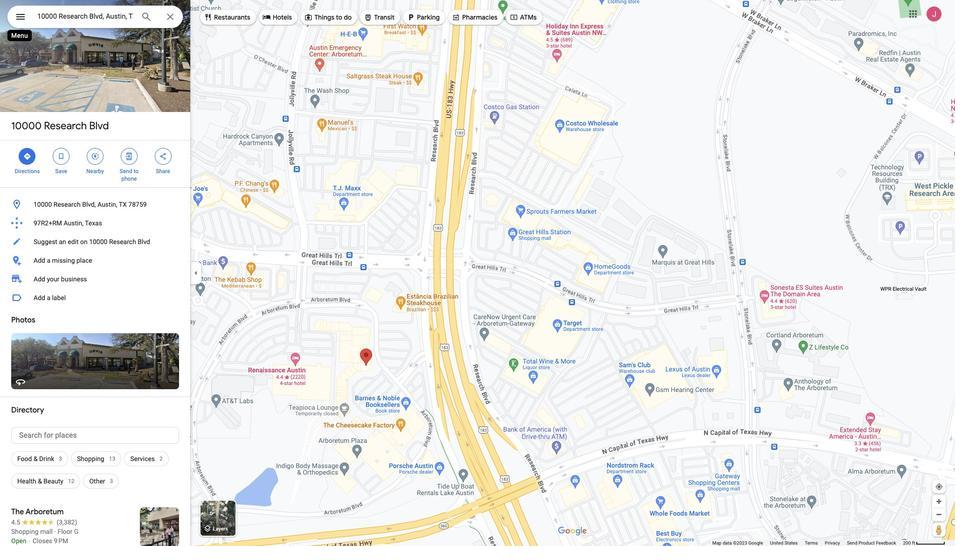 Task type: locate. For each thing, give the bounding box(es) containing it.
add down suggest
[[34, 257, 45, 264]]

0 horizontal spatial 3
[[59, 456, 62, 462]]

1 vertical spatial research
[[54, 201, 81, 208]]

0 horizontal spatial send
[[120, 168, 132, 175]]

2 vertical spatial research
[[109, 238, 136, 246]]

label
[[52, 294, 66, 302]]

send
[[120, 168, 132, 175], [848, 541, 858, 546]]

none field inside 10000 research blvd, austin, tx 78759 'field'
[[37, 11, 134, 22]]


[[407, 12, 415, 22]]

a left label
[[47, 294, 50, 302]]

shopping for shopping 13
[[77, 455, 104, 463]]

0 vertical spatial to
[[336, 13, 343, 21]]

blvd down 78759
[[138, 238, 150, 246]]

research inside button
[[54, 201, 81, 208]]

& for beauty
[[38, 478, 42, 485]]

1 vertical spatial austin,
[[64, 219, 84, 227]]

10000 research blvd, austin, tx 78759 button
[[0, 195, 190, 214]]

edit
[[68, 238, 79, 246]]

product
[[859, 541, 876, 546]]

footer containing map data ©2023 google
[[713, 540, 904, 546]]

a left missing
[[47, 257, 50, 264]]

austin, up edit at the left of the page
[[64, 219, 84, 227]]

phone
[[121, 176, 137, 182]]

 search field
[[7, 6, 183, 30]]

add left your
[[34, 275, 45, 283]]

1 vertical spatial a
[[47, 294, 50, 302]]

10000 inside "button"
[[89, 238, 108, 246]]

do
[[344, 13, 352, 21]]

0 horizontal spatial &
[[34, 455, 38, 463]]

send up phone
[[120, 168, 132, 175]]

shopping left 13
[[77, 455, 104, 463]]

0 vertical spatial austin,
[[98, 201, 117, 208]]

1 vertical spatial add
[[34, 275, 45, 283]]

show your location image
[[936, 483, 944, 491]]

to
[[336, 13, 343, 21], [134, 168, 139, 175]]

footer
[[713, 540, 904, 546]]

1 vertical spatial 3
[[110, 478, 113, 485]]

zoom in image
[[936, 498, 943, 505]]

photos
[[11, 316, 35, 325]]

add for add a missing place
[[34, 257, 45, 264]]

3 right other
[[110, 478, 113, 485]]

united
[[771, 541, 784, 546]]

1 vertical spatial &
[[38, 478, 42, 485]]

send to phone
[[120, 168, 139, 182]]

footer inside google maps element
[[713, 540, 904, 546]]

add left label
[[34, 294, 45, 302]]

2 vertical spatial 10000
[[89, 238, 108, 246]]

1 horizontal spatial to
[[336, 13, 343, 21]]

feedback
[[877, 541, 897, 546]]

0 vertical spatial shopping
[[77, 455, 104, 463]]

3 inside food & drink 3
[[59, 456, 62, 462]]

on
[[80, 238, 88, 246]]

None text field
[[11, 427, 179, 444]]

research up add a missing place button
[[109, 238, 136, 246]]

3 add from the top
[[34, 294, 45, 302]]

research up 97r2+rm austin, texas
[[54, 201, 81, 208]]

& right health
[[38, 478, 42, 485]]

0 vertical spatial a
[[47, 257, 50, 264]]

states
[[785, 541, 799, 546]]

None field
[[37, 11, 134, 22]]

blvd
[[89, 119, 109, 133], [138, 238, 150, 246]]

1 horizontal spatial &
[[38, 478, 42, 485]]


[[125, 151, 133, 162]]

place
[[77, 257, 92, 264]]

send left product
[[848, 541, 858, 546]]

add
[[34, 257, 45, 264], [34, 275, 45, 283], [34, 294, 45, 302]]

send inside send product feedback button
[[848, 541, 858, 546]]

shopping up ⋅
[[11, 528, 39, 535]]

send for send product feedback
[[848, 541, 858, 546]]

0 vertical spatial &
[[34, 455, 38, 463]]

other 3
[[89, 478, 113, 485]]

1 a from the top
[[47, 257, 50, 264]]

 restaurants
[[204, 12, 251, 22]]

&
[[34, 455, 38, 463], [38, 478, 42, 485]]

to inside  things to do
[[336, 13, 343, 21]]

1 vertical spatial to
[[134, 168, 139, 175]]

 things to do
[[304, 12, 352, 22]]

save
[[55, 168, 67, 175]]

10000 up 
[[11, 119, 42, 133]]

2 a from the top
[[47, 294, 50, 302]]

0 horizontal spatial to
[[134, 168, 139, 175]]

0 horizontal spatial shopping
[[11, 528, 39, 535]]

services 2
[[130, 455, 163, 463]]

shopping inside 'shopping mall · floor g open ⋅ closes 9 pm'
[[11, 528, 39, 535]]

3 right drink
[[59, 456, 62, 462]]

suggest an edit on 10000 research blvd button
[[0, 232, 190, 251]]

 hotels
[[263, 12, 292, 22]]

10000 Research Blvd, Austin, TX 78759 field
[[7, 6, 183, 28]]

research
[[44, 119, 87, 133], [54, 201, 81, 208], [109, 238, 136, 246]]

drink
[[39, 455, 54, 463]]

1 vertical spatial send
[[848, 541, 858, 546]]

4.5 stars 3,382 reviews image
[[11, 518, 77, 527]]

(3,382)
[[57, 519, 77, 526]]

1 vertical spatial shopping
[[11, 528, 39, 535]]

blvd inside "button"
[[138, 238, 150, 246]]

10000 inside button
[[34, 201, 52, 208]]

& for drink
[[34, 455, 38, 463]]

united states button
[[771, 540, 799, 546]]

0 vertical spatial send
[[120, 168, 132, 175]]

1 vertical spatial 10000
[[34, 201, 52, 208]]

10000 up the 97r2+rm
[[34, 201, 52, 208]]

research inside "button"
[[109, 238, 136, 246]]

blvd up 
[[89, 119, 109, 133]]

add a label button
[[0, 288, 190, 307]]

10000 right on
[[89, 238, 108, 246]]

2 vertical spatial add
[[34, 294, 45, 302]]

0 vertical spatial research
[[44, 119, 87, 133]]

1 horizontal spatial austin,
[[98, 201, 117, 208]]

shopping for shopping mall · floor g open ⋅ closes 9 pm
[[11, 528, 39, 535]]

add your business link
[[0, 270, 190, 288]]

austin, left tx
[[98, 201, 117, 208]]

texas
[[85, 219, 102, 227]]

1 horizontal spatial shopping
[[77, 455, 104, 463]]

3 inside other 3
[[110, 478, 113, 485]]

privacy button
[[826, 540, 841, 546]]

to left do
[[336, 13, 343, 21]]

2 add from the top
[[34, 275, 45, 283]]

& right food at the left bottom of page
[[34, 455, 38, 463]]

research up 
[[44, 119, 87, 133]]

1 horizontal spatial blvd
[[138, 238, 150, 246]]

0 vertical spatial 10000
[[11, 119, 42, 133]]

 atms
[[510, 12, 537, 22]]

10000 research blvd
[[11, 119, 109, 133]]

send inside send to phone
[[120, 168, 132, 175]]

blvd,
[[82, 201, 96, 208]]

2
[[160, 456, 163, 462]]

zoom out image
[[936, 511, 943, 518]]

1 add from the top
[[34, 257, 45, 264]]

a for label
[[47, 294, 50, 302]]

0 vertical spatial 3
[[59, 456, 62, 462]]

an
[[59, 238, 66, 246]]

10000
[[11, 119, 42, 133], [34, 201, 52, 208], [89, 238, 108, 246]]

add a missing place button
[[0, 251, 190, 270]]

health
[[17, 478, 36, 485]]

add for add a label
[[34, 294, 45, 302]]

0 vertical spatial add
[[34, 257, 45, 264]]

add a missing place
[[34, 257, 92, 264]]

other
[[89, 478, 105, 485]]

1 horizontal spatial 3
[[110, 478, 113, 485]]

austin,
[[98, 201, 117, 208], [64, 219, 84, 227]]

hotels
[[273, 13, 292, 21]]

0 horizontal spatial austin,
[[64, 219, 84, 227]]

austin, inside 97r2+rm austin, texas button
[[64, 219, 84, 227]]

arboretum
[[26, 507, 64, 517]]

0 vertical spatial blvd
[[89, 119, 109, 133]]

restaurants
[[214, 13, 251, 21]]

to up phone
[[134, 168, 139, 175]]


[[91, 151, 99, 162]]

parking
[[417, 13, 440, 21]]

directions
[[15, 168, 40, 175]]


[[304, 12, 313, 22]]


[[510, 12, 519, 22]]

1 vertical spatial blvd
[[138, 238, 150, 246]]

78759
[[129, 201, 147, 208]]

⋅
[[28, 537, 31, 545]]

12
[[68, 478, 74, 485]]

actions for 10000 research blvd region
[[0, 141, 190, 187]]

1 horizontal spatial send
[[848, 541, 858, 546]]

united states
[[771, 541, 799, 546]]

research for blvd
[[44, 119, 87, 133]]



Task type: describe. For each thing, give the bounding box(es) containing it.
health & beauty 12
[[17, 478, 74, 485]]

add your business
[[34, 275, 87, 283]]

data
[[723, 541, 733, 546]]

the arboretum
[[11, 507, 64, 517]]

0 horizontal spatial blvd
[[89, 119, 109, 133]]

show street view coverage image
[[933, 523, 947, 537]]

google account: james peterson  
(james.peterson1902@gmail.com) image
[[928, 6, 942, 21]]

a for missing
[[47, 257, 50, 264]]

directory
[[11, 406, 44, 415]]

nearby
[[86, 168, 104, 175]]

things
[[315, 13, 335, 21]]

pharmacies
[[463, 13, 498, 21]]

services
[[130, 455, 155, 463]]

 button
[[7, 6, 34, 30]]


[[263, 12, 271, 22]]

·
[[54, 528, 56, 535]]

your
[[47, 275, 59, 283]]

business
[[61, 275, 87, 283]]

google maps element
[[0, 0, 956, 546]]

food & drink 3
[[17, 455, 62, 463]]

missing
[[52, 257, 75, 264]]

share
[[156, 168, 170, 175]]

to inside send to phone
[[134, 168, 139, 175]]

97r2+rm austin, texas
[[34, 219, 102, 227]]

the
[[11, 507, 24, 517]]

floor
[[58, 528, 72, 535]]

tx
[[119, 201, 127, 208]]

terms button
[[806, 540, 819, 546]]

200 ft button
[[904, 541, 946, 546]]

suggest
[[34, 238, 57, 246]]

terms
[[806, 541, 819, 546]]

9 pm
[[54, 537, 68, 545]]

200
[[904, 541, 912, 546]]

13
[[109, 456, 115, 462]]


[[57, 151, 65, 162]]

none text field inside "10000 research blvd" main content
[[11, 427, 179, 444]]


[[204, 12, 212, 22]]

layers
[[213, 526, 228, 532]]

 pharmacies
[[452, 12, 498, 22]]

shopping 13
[[77, 455, 115, 463]]

food
[[17, 455, 32, 463]]

shopping mall · floor g open ⋅ closes 9 pm
[[11, 528, 79, 545]]

send product feedback
[[848, 541, 897, 546]]

ft
[[913, 541, 916, 546]]

austin, inside 10000 research blvd, austin, tx 78759 button
[[98, 201, 117, 208]]


[[452, 12, 461, 22]]


[[364, 12, 373, 22]]

10000 research blvd, austin, tx 78759
[[34, 201, 147, 208]]

4.5
[[11, 519, 20, 526]]

 transit
[[364, 12, 395, 22]]

97r2+rm
[[34, 219, 62, 227]]


[[15, 10, 26, 23]]


[[159, 151, 167, 162]]

research for blvd,
[[54, 201, 81, 208]]

200 ft
[[904, 541, 916, 546]]

open
[[11, 537, 26, 545]]

g
[[74, 528, 79, 535]]

10000 research blvd main content
[[0, 0, 190, 546]]

mall
[[40, 528, 53, 535]]

google
[[749, 541, 764, 546]]

suggest an edit on 10000 research blvd
[[34, 238, 150, 246]]

add a label
[[34, 294, 66, 302]]

10000 for 10000 research blvd, austin, tx 78759
[[34, 201, 52, 208]]

10000 for 10000 research blvd
[[11, 119, 42, 133]]

map data ©2023 google
[[713, 541, 764, 546]]

collapse side panel image
[[191, 268, 201, 278]]

97r2+rm austin, texas button
[[0, 214, 190, 232]]

atms
[[520, 13, 537, 21]]

beauty
[[44, 478, 63, 485]]

send for send to phone
[[120, 168, 132, 175]]

 parking
[[407, 12, 440, 22]]

closes
[[33, 537, 52, 545]]


[[23, 151, 31, 162]]

transit
[[374, 13, 395, 21]]

©2023
[[734, 541, 748, 546]]

add for add your business
[[34, 275, 45, 283]]



Task type: vqa. For each thing, say whether or not it's contained in the screenshot.


